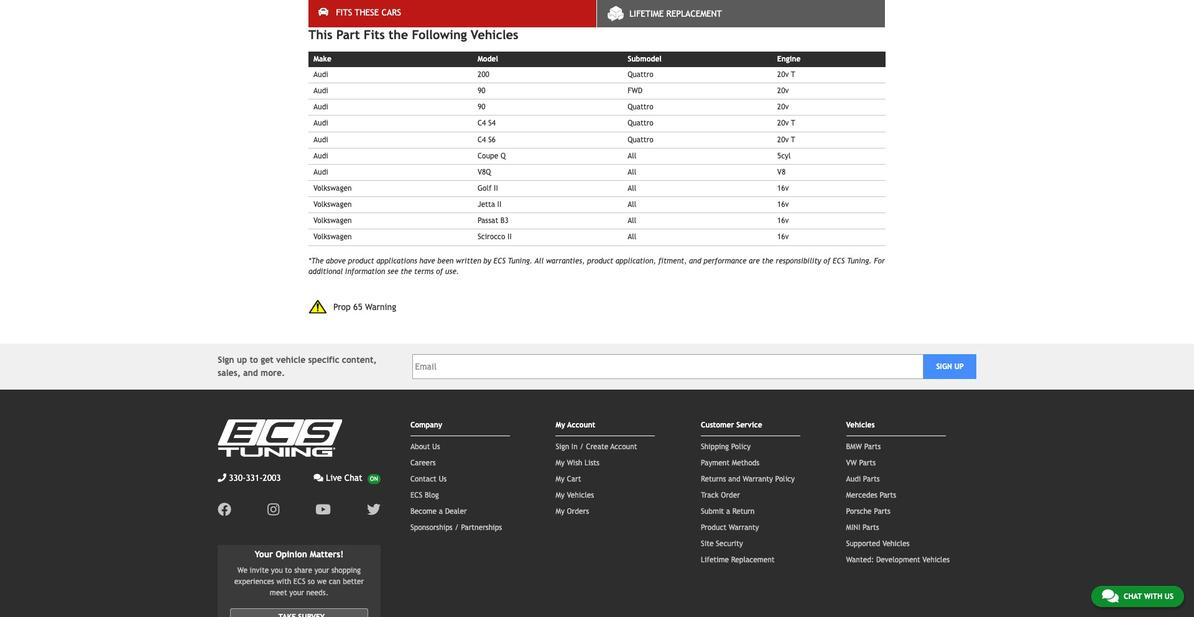 Task type: vqa. For each thing, say whether or not it's contained in the screenshot.


Task type: describe. For each thing, give the bounding box(es) containing it.
c4 s6
[[478, 135, 496, 144]]

vw parts link
[[847, 459, 876, 468]]

track order link
[[701, 492, 740, 500]]

submit a return
[[701, 508, 755, 517]]

following
[[412, 27, 467, 42]]

return
[[733, 508, 755, 517]]

*the above product applications have been written by                 ecs tuning. all warranties, product application, fitment,                 and performance are the responsibility of ecs tuning.                 for additional information see the terms of use.
[[309, 257, 885, 276]]

golf ii
[[478, 184, 498, 193]]

phone image
[[218, 474, 226, 483]]

returns and warranty policy
[[701, 476, 795, 484]]

payment methods link
[[701, 459, 760, 468]]

a for become
[[439, 508, 443, 517]]

returns and warranty policy link
[[701, 476, 795, 484]]

golf
[[478, 184, 492, 193]]

volkswagen for scirocco ii
[[314, 233, 352, 242]]

16v for golf ii
[[778, 184, 789, 193]]

this
[[309, 27, 333, 42]]

wanted: development vehicles link
[[847, 556, 950, 565]]

0 horizontal spatial chat
[[345, 474, 363, 484]]

us for contact us
[[439, 476, 447, 484]]

0 vertical spatial of
[[824, 257, 831, 265]]

payment methods
[[701, 459, 760, 468]]

above
[[326, 257, 346, 265]]

model
[[478, 55, 498, 63]]

make
[[314, 55, 332, 63]]

vehicle
[[276, 355, 306, 365]]

my orders
[[556, 508, 589, 517]]

my for my account
[[556, 421, 565, 430]]

ecs right the responsibility
[[833, 257, 845, 265]]

b3
[[501, 217, 509, 225]]

supported vehicles link
[[847, 540, 910, 549]]

90 for quattro
[[478, 103, 486, 112]]

90 for fwd
[[478, 87, 486, 95]]

returns
[[701, 476, 726, 484]]

3 20v from the top
[[778, 103, 789, 112]]

scirocco ii
[[478, 233, 512, 242]]

prop
[[334, 302, 351, 312]]

1 product from the left
[[348, 257, 374, 265]]

orders
[[567, 508, 589, 517]]

all for jetta
[[628, 200, 637, 209]]

1 vertical spatial account
[[611, 443, 637, 452]]

ecs blog link
[[411, 492, 439, 500]]

all for passat
[[628, 217, 637, 225]]

my orders link
[[556, 508, 589, 517]]

live chat
[[326, 474, 363, 484]]

quattro for 200
[[628, 70, 654, 79]]

c4 for c4 s6
[[478, 135, 486, 144]]

c4 s4
[[478, 119, 496, 128]]

product warranty link
[[701, 524, 759, 533]]

0 vertical spatial the
[[389, 27, 408, 42]]

your opinion matters!
[[255, 550, 344, 560]]

us for about us
[[432, 443, 440, 452]]

1 vertical spatial warranty
[[729, 524, 759, 533]]

vw
[[847, 459, 857, 468]]

mercedes parts link
[[847, 492, 897, 500]]

0 vertical spatial lifetime
[[630, 9, 664, 19]]

my wish lists link
[[556, 459, 600, 468]]

supported vehicles
[[847, 540, 910, 549]]

ecs tuning image
[[218, 420, 342, 458]]

we invite you to share your shopping experiences with ecs so we can better meet your needs.
[[234, 567, 364, 598]]

submit a return link
[[701, 508, 755, 517]]

blog
[[425, 492, 439, 500]]

mini parts link
[[847, 524, 880, 533]]

sign up to get vehicle specific content, sales, and more.
[[218, 355, 377, 378]]

dealer
[[445, 508, 467, 517]]

information
[[345, 267, 385, 276]]

company
[[411, 421, 443, 430]]

sponsorships
[[411, 524, 453, 533]]

my for my orders
[[556, 508, 565, 517]]

v8
[[778, 168, 786, 177]]

live
[[326, 474, 342, 484]]

0 vertical spatial warranty
[[743, 476, 773, 484]]

parts for mercedes parts
[[880, 492, 897, 500]]

experiences
[[234, 578, 274, 587]]

*the
[[309, 257, 324, 265]]

ecs blog
[[411, 492, 439, 500]]

submodel
[[628, 55, 662, 63]]

mercedes parts
[[847, 492, 897, 500]]

your
[[255, 550, 273, 560]]

for
[[874, 257, 885, 265]]

chat with us link
[[1092, 587, 1185, 608]]

sponsorships / partnerships
[[411, 524, 502, 533]]

we
[[317, 578, 327, 587]]

vw parts
[[847, 459, 876, 468]]

sign for sign up to get vehicle specific content, sales, and more.
[[218, 355, 234, 365]]

0 horizontal spatial account
[[568, 421, 596, 430]]

my for my cart
[[556, 476, 565, 484]]

written
[[456, 257, 481, 265]]

with inside we invite you to share your shopping experiences with ecs so we can better meet your needs.
[[277, 578, 291, 587]]

additional
[[309, 267, 343, 276]]

instagram logo image
[[268, 504, 280, 517]]

cart
[[567, 476, 581, 484]]

parts for bmw parts
[[865, 443, 881, 452]]

can
[[329, 578, 341, 587]]

better
[[343, 578, 364, 587]]

live chat link
[[314, 472, 381, 486]]

0 horizontal spatial policy
[[732, 443, 751, 452]]

shipping policy
[[701, 443, 751, 452]]

2 vertical spatial the
[[401, 267, 412, 276]]

share
[[294, 567, 312, 576]]

and inside sign up to get vehicle specific content, sales, and more.
[[243, 369, 258, 378]]

volkswagen for golf ii
[[314, 184, 352, 193]]

20v for c4 s4
[[778, 119, 789, 128]]

prop 65 warning
[[334, 302, 397, 312]]

Email email field
[[412, 355, 924, 380]]

responsibility
[[776, 257, 822, 265]]

needs.
[[306, 589, 329, 598]]

0 vertical spatial your
[[315, 567, 329, 576]]

my for my wish lists
[[556, 459, 565, 468]]

my vehicles
[[556, 492, 594, 500]]

careers link
[[411, 459, 436, 468]]

up for sign up to get vehicle specific content, sales, and more.
[[237, 355, 247, 365]]

1 vertical spatial lifetime replacement link
[[701, 556, 775, 565]]

warning
[[365, 302, 397, 312]]

matters!
[[310, 550, 344, 560]]

sign for sign up
[[937, 363, 953, 372]]

vehicles right development
[[923, 556, 950, 565]]

vehicles up bmw parts link
[[847, 421, 875, 430]]

cars
[[382, 7, 401, 17]]

20v for 200
[[778, 70, 789, 79]]

product warranty
[[701, 524, 759, 533]]

payment
[[701, 459, 730, 468]]

we
[[238, 567, 248, 576]]



Task type: locate. For each thing, give the bounding box(es) containing it.
0 horizontal spatial lifetime
[[630, 9, 664, 19]]

1 horizontal spatial fits
[[364, 27, 385, 42]]

been
[[438, 257, 454, 265]]

customer
[[701, 421, 735, 430]]

200
[[478, 70, 490, 79]]

coupe
[[478, 152, 499, 160]]

my left orders on the bottom of the page
[[556, 508, 565, 517]]

1 vertical spatial 20v t
[[778, 119, 796, 128]]

a left the dealer
[[439, 508, 443, 517]]

of down 'been'
[[436, 267, 443, 276]]

comments image
[[314, 474, 324, 483]]

contact us
[[411, 476, 447, 484]]

1 vertical spatial the
[[762, 257, 774, 265]]

2003
[[263, 474, 281, 484]]

2 product from the left
[[587, 257, 614, 265]]

fits inside the fits these cars link
[[336, 7, 352, 17]]

t for s4
[[791, 119, 796, 128]]

4 20v from the top
[[778, 119, 789, 128]]

and right sales,
[[243, 369, 258, 378]]

1 90 from the top
[[478, 87, 486, 95]]

0 horizontal spatial your
[[289, 589, 304, 598]]

lists
[[585, 459, 600, 468]]

3 20v t from the top
[[778, 135, 796, 144]]

invite
[[250, 567, 269, 576]]

330-
[[229, 474, 246, 484]]

3 volkswagen from the top
[[314, 217, 352, 225]]

3 my from the top
[[556, 476, 565, 484]]

bmw parts link
[[847, 443, 881, 452]]

ii for scirocco ii
[[508, 233, 512, 242]]

2 volkswagen from the top
[[314, 200, 352, 209]]

wanted:
[[847, 556, 874, 565]]

mini
[[847, 524, 861, 533]]

about
[[411, 443, 430, 452]]

1 20v from the top
[[778, 70, 789, 79]]

0 horizontal spatial replacement
[[667, 9, 722, 19]]

1 vertical spatial to
[[285, 567, 292, 576]]

0 vertical spatial us
[[432, 443, 440, 452]]

scirocco
[[478, 233, 506, 242]]

fits down fits these cars
[[364, 27, 385, 42]]

16v for jetta ii
[[778, 200, 789, 209]]

0 vertical spatial chat
[[345, 474, 363, 484]]

2 c4 from the top
[[478, 135, 486, 144]]

1 volkswagen from the top
[[314, 184, 352, 193]]

fits up part
[[336, 7, 352, 17]]

my for my vehicles
[[556, 492, 565, 500]]

with up the meet
[[277, 578, 291, 587]]

opinion
[[276, 550, 307, 560]]

lifetime replacement up the submodel
[[630, 9, 722, 19]]

to
[[250, 355, 258, 365], [285, 567, 292, 576]]

0 horizontal spatial with
[[277, 578, 291, 587]]

track
[[701, 492, 719, 500]]

a
[[439, 508, 443, 517], [727, 508, 731, 517]]

youtube logo image
[[316, 504, 331, 517]]

0 vertical spatial 20v t
[[778, 70, 796, 79]]

/ down the dealer
[[455, 524, 459, 533]]

us right about
[[432, 443, 440, 452]]

my left wish
[[556, 459, 565, 468]]

0 vertical spatial policy
[[732, 443, 751, 452]]

vehicles
[[471, 27, 519, 42], [847, 421, 875, 430], [567, 492, 594, 500], [883, 540, 910, 549], [923, 556, 950, 565]]

16v for passat b3
[[778, 217, 789, 225]]

1 horizontal spatial up
[[955, 363, 964, 372]]

my up my wish lists
[[556, 421, 565, 430]]

2 90 from the top
[[478, 103, 486, 112]]

chat right live
[[345, 474, 363, 484]]

fits these cars link
[[309, 0, 597, 27]]

1 vertical spatial /
[[455, 524, 459, 533]]

about us
[[411, 443, 440, 452]]

warranty down return
[[729, 524, 759, 533]]

2 tuning. from the left
[[847, 257, 872, 265]]

fits
[[336, 7, 352, 17], [364, 27, 385, 42]]

become a dealer
[[411, 508, 467, 517]]

1 vertical spatial ii
[[498, 200, 502, 209]]

up
[[237, 355, 247, 365], [955, 363, 964, 372]]

shipping
[[701, 443, 729, 452]]

ii for jetta ii
[[498, 200, 502, 209]]

tuning. right the 'by'
[[508, 257, 533, 265]]

more.
[[261, 369, 285, 378]]

parts up porsche parts
[[880, 492, 897, 500]]

quattro for c4 s6
[[628, 135, 654, 144]]

all
[[628, 152, 637, 160], [628, 168, 637, 177], [628, 184, 637, 193], [628, 200, 637, 209], [628, 217, 637, 225], [628, 233, 637, 242], [535, 257, 544, 265]]

this part fits the following vehicles
[[309, 27, 519, 42]]

2 horizontal spatial sign
[[937, 363, 953, 372]]

1 vertical spatial us
[[439, 476, 447, 484]]

parts right bmw
[[865, 443, 881, 452]]

about us link
[[411, 443, 440, 452]]

90
[[478, 87, 486, 95], [478, 103, 486, 112]]

by
[[484, 257, 492, 265]]

1 horizontal spatial lifetime
[[701, 556, 729, 565]]

are
[[749, 257, 760, 265]]

0 horizontal spatial product
[[348, 257, 374, 265]]

2 vertical spatial us
[[1165, 593, 1174, 602]]

2 quattro from the top
[[628, 103, 654, 112]]

audi parts link
[[847, 476, 880, 484]]

5 20v from the top
[[778, 135, 789, 144]]

20v
[[778, 70, 789, 79], [778, 87, 789, 95], [778, 103, 789, 112], [778, 119, 789, 128], [778, 135, 789, 144]]

0 vertical spatial /
[[580, 443, 584, 452]]

16v
[[778, 184, 789, 193], [778, 200, 789, 209], [778, 217, 789, 225], [778, 233, 789, 242]]

0 vertical spatial lifetime replacement
[[630, 9, 722, 19]]

1 horizontal spatial and
[[689, 257, 702, 265]]

3 t from the top
[[791, 135, 796, 144]]

lifetime replacement down "security"
[[701, 556, 775, 565]]

of
[[824, 257, 831, 265], [436, 267, 443, 276]]

prop 65 warning image
[[309, 300, 327, 314]]

0 vertical spatial ii
[[494, 184, 498, 193]]

0 horizontal spatial up
[[237, 355, 247, 365]]

2 20v t from the top
[[778, 119, 796, 128]]

with
[[277, 578, 291, 587], [1145, 593, 1163, 602]]

warranty
[[743, 476, 773, 484], [729, 524, 759, 533]]

meet
[[270, 589, 287, 598]]

0 vertical spatial replacement
[[667, 9, 722, 19]]

chat right comments image
[[1124, 593, 1142, 602]]

sign for sign in / create account
[[556, 443, 569, 452]]

parts right vw
[[860, 459, 876, 468]]

coupe q
[[478, 152, 506, 160]]

the right see
[[401, 267, 412, 276]]

1 vertical spatial c4
[[478, 135, 486, 144]]

ii down b3
[[508, 233, 512, 242]]

ecs left 'blog'
[[411, 492, 423, 500]]

the right are
[[762, 257, 774, 265]]

1 horizontal spatial sign
[[556, 443, 569, 452]]

0 vertical spatial lifetime replacement link
[[597, 0, 885, 27]]

sign inside sign up to get vehicle specific content, sales, and more.
[[218, 355, 234, 365]]

/ right in at left bottom
[[580, 443, 584, 452]]

20v for c4 s6
[[778, 135, 789, 144]]

c4 left s6
[[478, 135, 486, 144]]

ii right 'golf' on the left top
[[494, 184, 498, 193]]

to inside sign up to get vehicle specific content, sales, and more.
[[250, 355, 258, 365]]

so
[[308, 578, 315, 587]]

account
[[568, 421, 596, 430], [611, 443, 637, 452]]

sign inside 'button'
[[937, 363, 953, 372]]

2 vertical spatial ii
[[508, 233, 512, 242]]

1 t from the top
[[791, 70, 796, 79]]

1 quattro from the top
[[628, 70, 654, 79]]

development
[[877, 556, 921, 565]]

contact us link
[[411, 476, 447, 484]]

0 vertical spatial to
[[250, 355, 258, 365]]

5 my from the top
[[556, 508, 565, 517]]

and
[[689, 257, 702, 265], [243, 369, 258, 378], [729, 476, 741, 484]]

2 my from the top
[[556, 459, 565, 468]]

lifetime up the submodel
[[630, 9, 664, 19]]

2 a from the left
[[727, 508, 731, 517]]

your up we
[[315, 567, 329, 576]]

my cart link
[[556, 476, 581, 484]]

1 vertical spatial policy
[[776, 476, 795, 484]]

4 quattro from the top
[[628, 135, 654, 144]]

contact
[[411, 476, 437, 484]]

all for coupe
[[628, 152, 637, 160]]

terms
[[414, 267, 434, 276]]

to inside we invite you to share your shopping experiences with ecs so we can better meet your needs.
[[285, 567, 292, 576]]

mercedes
[[847, 492, 878, 500]]

20v t for s4
[[778, 119, 796, 128]]

1 vertical spatial chat
[[1124, 593, 1142, 602]]

parts for audi parts
[[864, 476, 880, 484]]

us right contact
[[439, 476, 447, 484]]

product up information
[[348, 257, 374, 265]]

1 vertical spatial and
[[243, 369, 258, 378]]

330-331-2003
[[229, 474, 281, 484]]

passat b3
[[478, 217, 509, 225]]

wanted: development vehicles
[[847, 556, 950, 565]]

1 horizontal spatial your
[[315, 567, 329, 576]]

2 20v from the top
[[778, 87, 789, 95]]

2 16v from the top
[[778, 200, 789, 209]]

site
[[701, 540, 714, 549]]

parts up mercedes parts link on the bottom
[[864, 476, 880, 484]]

my account
[[556, 421, 596, 430]]

passat
[[478, 217, 498, 225]]

1 c4 from the top
[[478, 119, 486, 128]]

1 horizontal spatial to
[[285, 567, 292, 576]]

1 horizontal spatial product
[[587, 257, 614, 265]]

all for scirocco
[[628, 233, 637, 242]]

ii for golf ii
[[494, 184, 498, 193]]

t
[[791, 70, 796, 79], [791, 119, 796, 128], [791, 135, 796, 144]]

1 vertical spatial 90
[[478, 103, 486, 112]]

1 vertical spatial replacement
[[732, 556, 775, 565]]

0 horizontal spatial and
[[243, 369, 258, 378]]

sign up button
[[924, 355, 977, 380]]

1 horizontal spatial tuning.
[[847, 257, 872, 265]]

1 horizontal spatial policy
[[776, 476, 795, 484]]

the down cars
[[389, 27, 408, 42]]

parts for vw parts
[[860, 459, 876, 468]]

ecs right the 'by'
[[494, 257, 506, 265]]

1 horizontal spatial of
[[824, 257, 831, 265]]

fitment,
[[659, 257, 687, 265]]

0 horizontal spatial sign
[[218, 355, 234, 365]]

16v for scirocco ii
[[778, 233, 789, 242]]

submit
[[701, 508, 724, 517]]

us right comments image
[[1165, 593, 1174, 602]]

2 horizontal spatial and
[[729, 476, 741, 484]]

4 volkswagen from the top
[[314, 233, 352, 242]]

service
[[737, 421, 763, 430]]

t for s6
[[791, 135, 796, 144]]

4 16v from the top
[[778, 233, 789, 242]]

lifetime down site security
[[701, 556, 729, 565]]

quattro for 90
[[628, 103, 654, 112]]

parts down porsche parts link
[[863, 524, 880, 533]]

0 vertical spatial c4
[[478, 119, 486, 128]]

and up order
[[729, 476, 741, 484]]

0 vertical spatial fits
[[336, 7, 352, 17]]

parts down mercedes parts link on the bottom
[[874, 508, 891, 517]]

become a dealer link
[[411, 508, 467, 517]]

twitter logo image
[[367, 504, 381, 517]]

1 horizontal spatial account
[[611, 443, 637, 452]]

ecs inside we invite you to share your shopping experiences with ecs so we can better meet your needs.
[[294, 578, 306, 587]]

3 quattro from the top
[[628, 119, 654, 128]]

us
[[432, 443, 440, 452], [439, 476, 447, 484], [1165, 593, 1174, 602]]

chat with us
[[1124, 593, 1174, 602]]

c4 for c4 s4
[[478, 119, 486, 128]]

v8q
[[478, 168, 491, 177]]

2 t from the top
[[791, 119, 796, 128]]

sign up
[[937, 363, 964, 372]]

quattro for c4 s4
[[628, 119, 654, 128]]

2 vertical spatial t
[[791, 135, 796, 144]]

1 vertical spatial lifetime replacement
[[701, 556, 775, 565]]

fwd
[[628, 87, 643, 95]]

up inside sign up to get vehicle specific content, sales, and more.
[[237, 355, 247, 365]]

part
[[336, 27, 360, 42]]

0 horizontal spatial /
[[455, 524, 459, 533]]

facebook logo image
[[218, 504, 231, 517]]

porsche parts link
[[847, 508, 891, 517]]

1 20v t from the top
[[778, 70, 796, 79]]

1 vertical spatial fits
[[364, 27, 385, 42]]

to left get
[[250, 355, 258, 365]]

s4
[[488, 119, 496, 128]]

up inside sign up 'button'
[[955, 363, 964, 372]]

account right create
[[611, 443, 637, 452]]

2 vertical spatial 20v t
[[778, 135, 796, 144]]

vehicles up orders on the bottom of the page
[[567, 492, 594, 500]]

up for sign up
[[955, 363, 964, 372]]

0 vertical spatial 90
[[478, 87, 486, 95]]

all inside *the above product applications have been written by                 ecs tuning. all warranties, product application, fitment,                 and performance are the responsibility of ecs tuning.                 for additional information see the terms of use.
[[535, 257, 544, 265]]

your right the meet
[[289, 589, 304, 598]]

to right you
[[285, 567, 292, 576]]

20v t for s6
[[778, 135, 796, 144]]

4 my from the top
[[556, 492, 565, 500]]

1 horizontal spatial a
[[727, 508, 731, 517]]

comments image
[[1102, 589, 1119, 604]]

ii right 'jetta'
[[498, 200, 502, 209]]

1 horizontal spatial chat
[[1124, 593, 1142, 602]]

1 vertical spatial your
[[289, 589, 304, 598]]

and right fitment,
[[689, 257, 702, 265]]

parts for mini parts
[[863, 524, 880, 533]]

1 horizontal spatial with
[[1145, 593, 1163, 602]]

volkswagen for jetta ii
[[314, 200, 352, 209]]

account up in at left bottom
[[568, 421, 596, 430]]

1 vertical spatial t
[[791, 119, 796, 128]]

1 horizontal spatial replacement
[[732, 556, 775, 565]]

specific
[[308, 355, 339, 365]]

1 a from the left
[[439, 508, 443, 517]]

1 vertical spatial with
[[1145, 593, 1163, 602]]

site security
[[701, 540, 743, 549]]

1 horizontal spatial /
[[580, 443, 584, 452]]

0 vertical spatial account
[[568, 421, 596, 430]]

3 16v from the top
[[778, 217, 789, 225]]

of right the responsibility
[[824, 257, 831, 265]]

0 vertical spatial with
[[277, 578, 291, 587]]

0 vertical spatial and
[[689, 257, 702, 265]]

a left return
[[727, 508, 731, 517]]

and inside *the above product applications have been written by                 ecs tuning. all warranties, product application, fitment,                 and performance are the responsibility of ecs tuning.                 for additional information see the terms of use.
[[689, 257, 702, 265]]

with right comments image
[[1145, 593, 1163, 602]]

1 vertical spatial of
[[436, 267, 443, 276]]

1 my from the top
[[556, 421, 565, 430]]

my cart
[[556, 476, 581, 484]]

s6
[[488, 135, 496, 144]]

1 16v from the top
[[778, 184, 789, 193]]

0 horizontal spatial fits
[[336, 7, 352, 17]]

0 horizontal spatial to
[[250, 355, 258, 365]]

1 vertical spatial lifetime
[[701, 556, 729, 565]]

a for submit
[[727, 508, 731, 517]]

my left cart
[[556, 476, 565, 484]]

1 tuning. from the left
[[508, 257, 533, 265]]

parts for porsche parts
[[874, 508, 891, 517]]

vehicles up model
[[471, 27, 519, 42]]

jetta ii
[[478, 200, 502, 209]]

audi parts
[[847, 476, 880, 484]]

vehicles up wanted: development vehicles
[[883, 540, 910, 549]]

warranty down "methods"
[[743, 476, 773, 484]]

my down my cart
[[556, 492, 565, 500]]

0 horizontal spatial a
[[439, 508, 443, 517]]

c4 left s4
[[478, 119, 486, 128]]

90 up c4 s4
[[478, 103, 486, 112]]

ecs left so
[[294, 578, 306, 587]]

0 vertical spatial t
[[791, 70, 796, 79]]

all for golf
[[628, 184, 637, 193]]

create
[[586, 443, 609, 452]]

product right the warranties, at left top
[[587, 257, 614, 265]]

2 vertical spatial and
[[729, 476, 741, 484]]

sign in / create account link
[[556, 443, 637, 452]]

0 horizontal spatial of
[[436, 267, 443, 276]]

content,
[[342, 355, 377, 365]]

volkswagen for passat b3
[[314, 217, 352, 225]]

0 horizontal spatial tuning.
[[508, 257, 533, 265]]

tuning. left "for"
[[847, 257, 872, 265]]

90 down 200
[[478, 87, 486, 95]]



